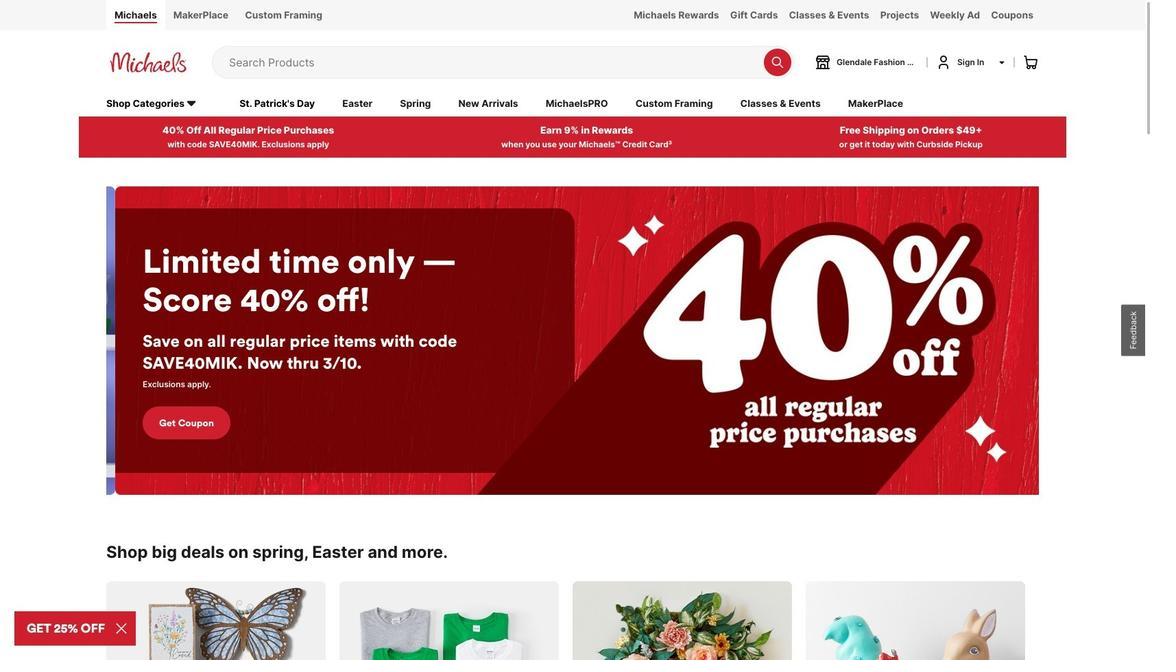 Task type: describe. For each thing, give the bounding box(es) containing it.
40% off all regular price purchases image
[[110, 186, 1043, 495]]

butterfly and floral décor accents on open shelves image
[[106, 582, 326, 661]]

green wreath with pink and yellow flowers image
[[573, 582, 792, 661]]

gnome and rabbit ceramic paintable crafts image
[[806, 582, 1026, 661]]

yellow, white and pink easter décor on purple shelving image
[[0, 186, 110, 495]]



Task type: vqa. For each thing, say whether or not it's contained in the screenshot.
Search Input field
yes



Task type: locate. For each thing, give the bounding box(es) containing it.
search button image
[[771, 55, 785, 69]]

Search Input field
[[229, 47, 757, 78]]

grey, white and green folded t-shirts image
[[340, 582, 559, 661]]



